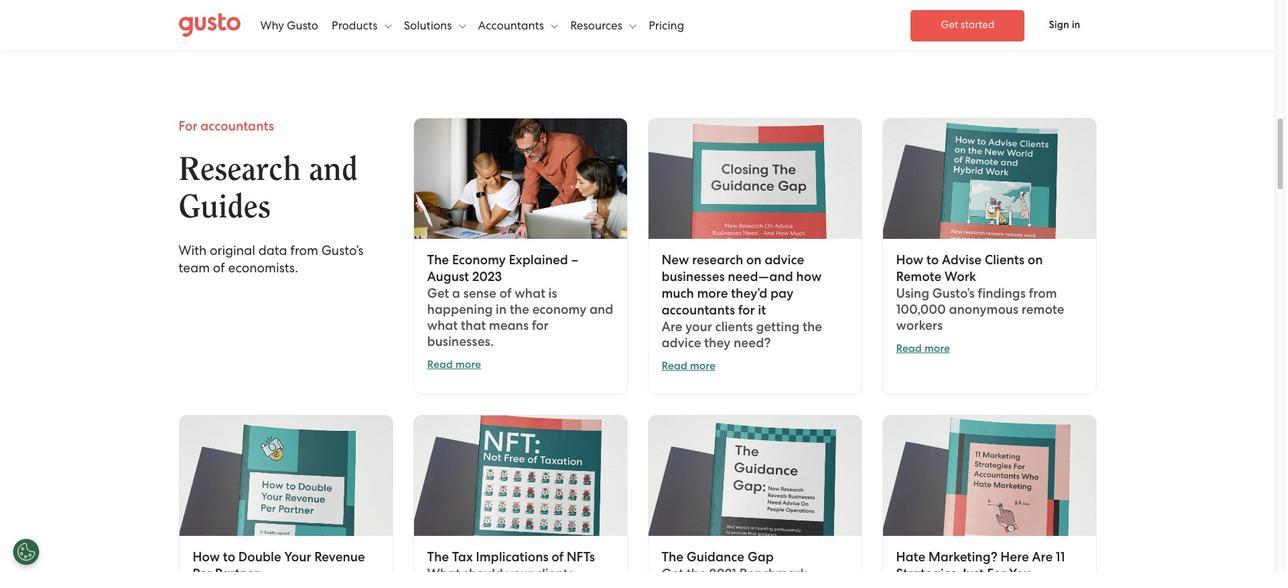 Task type: vqa. For each thing, say whether or not it's contained in the screenshot.
economy
yes



Task type: locate. For each thing, give the bounding box(es) containing it.
0 horizontal spatial get
[[427, 286, 449, 301]]

0 horizontal spatial how
[[193, 550, 220, 565]]

using
[[896, 286, 929, 301]]

with
[[179, 243, 207, 258]]

read
[[896, 342, 922, 355], [427, 358, 453, 371], [662, 360, 687, 372]]

0 vertical spatial and
[[309, 153, 358, 186]]

for
[[738, 303, 755, 318], [532, 318, 549, 333]]

clients
[[715, 319, 753, 335]]

more down businesses.
[[455, 358, 481, 371]]

the for the tax implications of nfts
[[427, 550, 449, 565]]

team
[[179, 260, 210, 276]]

0 vertical spatial gusto's
[[321, 243, 364, 258]]

more inside new research on advice businesses need—and how much more they'd pay accountants for it are your clients getting the advice they need?
[[697, 286, 728, 301]]

read more down the "workers"
[[896, 342, 950, 355]]

0 horizontal spatial what
[[427, 318, 458, 333]]

to for double
[[223, 550, 235, 565]]

the for the economy explained – august 2023 get a sense of what is happening in the economy and what that means for businesses.
[[427, 252, 449, 268]]

0 horizontal spatial on
[[746, 252, 762, 268]]

read down the "workers"
[[896, 342, 922, 355]]

hate marketing? here are 11 strategies just for you
[[896, 550, 1065, 573]]

double
[[238, 550, 281, 565]]

the inside the economy explained – august 2023 get a sense of what is happening in the economy and what that means for businesses.
[[510, 302, 529, 317]]

1 vertical spatial gusto's
[[932, 286, 975, 301]]

from right data
[[290, 243, 318, 258]]

the inside 'link'
[[427, 550, 449, 565]]

how
[[796, 269, 822, 284]]

the economy explained – august 2023 get a sense of what is happening in the economy and what that means for businesses.
[[427, 252, 613, 349]]

in right "sign"
[[1072, 19, 1080, 31]]

how to double your revenue per partner
[[193, 550, 365, 573]]

the inside the economy explained – august 2023 get a sense of what is happening in the economy and what that means for businesses.
[[427, 252, 449, 268]]

more for get a sense of what is happening in the economy and what that means for businesses.
[[455, 358, 481, 371]]

get left a
[[427, 286, 449, 301]]

how inside "how to advise clients on remote work using gusto's findings from 100,000 anonymous remote workers"
[[896, 252, 923, 268]]

1 vertical spatial for
[[987, 567, 1006, 573]]

0 vertical spatial what
[[515, 286, 545, 301]]

per
[[193, 567, 212, 573]]

of
[[213, 260, 225, 276], [499, 286, 512, 301], [552, 550, 564, 565]]

1 vertical spatial to
[[223, 550, 235, 565]]

0 vertical spatial from
[[290, 243, 318, 258]]

1 vertical spatial from
[[1029, 286, 1057, 301]]

with original data from gusto's team of economists.
[[179, 243, 364, 276]]

more down businesses at right
[[697, 286, 728, 301]]

pricing link
[[649, 5, 684, 45]]

of down 2023
[[499, 286, 512, 301]]

explained
[[509, 252, 568, 268]]

0 horizontal spatial read more
[[427, 358, 481, 371]]

research
[[179, 153, 301, 186]]

how up remote
[[896, 252, 923, 268]]

you
[[1009, 567, 1031, 573]]

1 horizontal spatial in
[[1072, 19, 1080, 31]]

and inside research and guides
[[309, 153, 358, 186]]

businesses.
[[427, 334, 494, 349]]

how up per
[[193, 550, 220, 565]]

remote
[[896, 269, 942, 284]]

solutions button
[[404, 5, 466, 45]]

resources button
[[570, 5, 636, 45]]

the right getting
[[803, 319, 822, 335]]

1 vertical spatial the
[[803, 319, 822, 335]]

in up means in the left of the page
[[496, 302, 507, 317]]

the
[[510, 302, 529, 317], [803, 319, 822, 335]]

for inside the hate marketing? here are 11 strategies just for you
[[987, 567, 1006, 573]]

products button
[[332, 5, 391, 45]]

what down happening
[[427, 318, 458, 333]]

read for using gusto's findings from 100,000 anonymous remote workers
[[896, 342, 922, 355]]

to inside how to double your revenue per partner
[[223, 550, 235, 565]]

0 vertical spatial how
[[896, 252, 923, 268]]

0 horizontal spatial from
[[290, 243, 318, 258]]

1 vertical spatial get
[[427, 286, 449, 301]]

get left started
[[941, 18, 958, 30]]

1 horizontal spatial the
[[803, 319, 822, 335]]

more down the "workers"
[[924, 342, 950, 355]]

are left 11
[[1032, 550, 1053, 565]]

advice up need—and at the top right of the page
[[765, 252, 804, 268]]

new research on advice businesses need—and how much more they'd pay accountants for it are your clients getting the advice they need?
[[662, 252, 822, 351]]

and
[[309, 153, 358, 186], [590, 302, 613, 317]]

for inside the economy explained – august 2023 get a sense of what is happening in the economy and what that means for businesses.
[[532, 318, 549, 333]]

accountants up the research
[[201, 118, 274, 134]]

1 horizontal spatial gusto's
[[932, 286, 975, 301]]

the up means in the left of the page
[[510, 302, 529, 317]]

online payroll services, hr, and benefits | gusto image
[[179, 13, 240, 37]]

1 horizontal spatial for
[[738, 303, 755, 318]]

pricing
[[649, 18, 684, 32]]

0 horizontal spatial and
[[309, 153, 358, 186]]

gap
[[748, 550, 774, 565]]

to inside "how to advise clients on remote work using gusto's findings from 100,000 anonymous remote workers"
[[926, 252, 939, 268]]

are inside the hate marketing? here are 11 strategies just for you
[[1032, 550, 1053, 565]]

original
[[210, 243, 255, 258]]

solutions
[[404, 18, 455, 32]]

accountants
[[201, 118, 274, 134], [662, 303, 735, 318]]

accountants button
[[478, 5, 558, 45]]

to
[[926, 252, 939, 268], [223, 550, 235, 565]]

businesses
[[662, 269, 725, 284]]

1 horizontal spatial advice
[[765, 252, 804, 268]]

on up need—and at the top right of the page
[[746, 252, 762, 268]]

and inside the economy explained – august 2023 get a sense of what is happening in the economy and what that means for businesses.
[[590, 302, 613, 317]]

1 vertical spatial and
[[590, 302, 613, 317]]

gusto
[[287, 18, 318, 32]]

0 horizontal spatial are
[[662, 319, 682, 335]]

0 horizontal spatial accountants
[[201, 118, 274, 134]]

of inside with original data from gusto's team of economists.
[[213, 260, 225, 276]]

how for per
[[193, 550, 220, 565]]

get inside the economy explained – august 2023 get a sense of what is happening in the economy and what that means for businesses.
[[427, 286, 449, 301]]

what left is on the left
[[515, 286, 545, 301]]

1 vertical spatial of
[[499, 286, 512, 301]]

sign
[[1049, 19, 1069, 31]]

from up remote
[[1029, 286, 1057, 301]]

read down your in the bottom right of the page
[[662, 360, 687, 372]]

1 horizontal spatial read more
[[662, 360, 716, 372]]

0 vertical spatial to
[[926, 252, 939, 268]]

1 vertical spatial are
[[1032, 550, 1053, 565]]

0 vertical spatial are
[[662, 319, 682, 335]]

advice
[[765, 252, 804, 268], [662, 335, 701, 351]]

how to double your revenue per partner link
[[179, 415, 393, 573]]

how
[[896, 252, 923, 268], [193, 550, 220, 565]]

the up august
[[427, 252, 449, 268]]

0 horizontal spatial to
[[223, 550, 235, 565]]

2 vertical spatial of
[[552, 550, 564, 565]]

1 horizontal spatial for
[[987, 567, 1006, 573]]

the
[[427, 252, 449, 268], [427, 550, 449, 565], [662, 550, 684, 565]]

read more down businesses.
[[427, 358, 481, 371]]

gusto's inside "how to advise clients on remote work using gusto's findings from 100,000 anonymous remote workers"
[[932, 286, 975, 301]]

1 horizontal spatial from
[[1029, 286, 1057, 301]]

1 horizontal spatial read
[[662, 360, 687, 372]]

of down original
[[213, 260, 225, 276]]

accountants up your in the bottom right of the page
[[662, 303, 735, 318]]

1 horizontal spatial on
[[1028, 252, 1043, 268]]

read down businesses.
[[427, 358, 453, 371]]

for
[[179, 118, 197, 134], [987, 567, 1006, 573]]

1 horizontal spatial accountants
[[662, 303, 735, 318]]

0 vertical spatial accountants
[[201, 118, 274, 134]]

your
[[685, 319, 712, 335]]

1 vertical spatial advice
[[662, 335, 701, 351]]

1 horizontal spatial of
[[499, 286, 512, 301]]

1 vertical spatial what
[[427, 318, 458, 333]]

1 horizontal spatial and
[[590, 302, 613, 317]]

how inside how to double your revenue per partner
[[193, 550, 220, 565]]

they'd
[[731, 286, 767, 301]]

to up remote
[[926, 252, 939, 268]]

the guidance gap
[[662, 550, 774, 565]]

0 horizontal spatial in
[[496, 302, 507, 317]]

implications
[[476, 550, 548, 565]]

are inside new research on advice businesses need—and how much more they'd pay accountants for it are your clients getting the advice they need?
[[662, 319, 682, 335]]

2 horizontal spatial read
[[896, 342, 922, 355]]

1 vertical spatial in
[[496, 302, 507, 317]]

of left nfts at the left of the page
[[552, 550, 564, 565]]

0 horizontal spatial for
[[179, 118, 197, 134]]

1 horizontal spatial to
[[926, 252, 939, 268]]

2 horizontal spatial read more
[[896, 342, 950, 355]]

are
[[662, 319, 682, 335], [1032, 550, 1053, 565]]

more down the they
[[690, 360, 716, 372]]

0 horizontal spatial read
[[427, 358, 453, 371]]

1 vertical spatial how
[[193, 550, 220, 565]]

0 vertical spatial the
[[510, 302, 529, 317]]

0 vertical spatial of
[[213, 260, 225, 276]]

1 horizontal spatial get
[[941, 18, 958, 30]]

guidance
[[687, 550, 744, 565]]

the left tax
[[427, 550, 449, 565]]

to up partner in the left of the page
[[223, 550, 235, 565]]

0 vertical spatial for
[[179, 118, 197, 134]]

0 horizontal spatial the
[[510, 302, 529, 317]]

from
[[290, 243, 318, 258], [1029, 286, 1057, 301]]

marketing?
[[929, 550, 997, 565]]

1 vertical spatial accountants
[[662, 303, 735, 318]]

a
[[452, 286, 460, 301]]

more
[[697, 286, 728, 301], [924, 342, 950, 355], [455, 358, 481, 371], [690, 360, 716, 372]]

0 horizontal spatial of
[[213, 260, 225, 276]]

on right clients in the right of the page
[[1028, 252, 1043, 268]]

11
[[1056, 550, 1065, 565]]

how for remote
[[896, 252, 923, 268]]

what
[[515, 286, 545, 301], [427, 318, 458, 333]]

for down economy
[[532, 318, 549, 333]]

are left your in the bottom right of the page
[[662, 319, 682, 335]]

1 horizontal spatial are
[[1032, 550, 1053, 565]]

0 horizontal spatial for
[[532, 318, 549, 333]]

read more down the they
[[662, 360, 716, 372]]

0 vertical spatial get
[[941, 18, 958, 30]]

0 horizontal spatial gusto's
[[321, 243, 364, 258]]

in
[[1072, 19, 1080, 31], [496, 302, 507, 317]]

read more
[[896, 342, 950, 355], [427, 358, 481, 371], [662, 360, 716, 372]]

for left it
[[738, 303, 755, 318]]

getting
[[756, 319, 800, 335]]

on
[[746, 252, 762, 268], [1028, 252, 1043, 268]]

the left guidance
[[662, 550, 684, 565]]

much
[[662, 286, 694, 301]]

2 horizontal spatial of
[[552, 550, 564, 565]]

work
[[945, 269, 976, 284]]

1 horizontal spatial how
[[896, 252, 923, 268]]

1 on from the left
[[746, 252, 762, 268]]

2 on from the left
[[1028, 252, 1043, 268]]

advice down your in the bottom right of the page
[[662, 335, 701, 351]]

gusto's
[[321, 243, 364, 258], [932, 286, 975, 301]]



Task type: describe. For each thing, give the bounding box(es) containing it.
for inside new research on advice businesses need—and how much more they'd pay accountants for it are your clients getting the advice they need?
[[738, 303, 755, 318]]

is
[[548, 286, 557, 301]]

products
[[332, 18, 380, 32]]

august
[[427, 269, 469, 284]]

read for get a sense of what is happening in the economy and what that means for businesses.
[[427, 358, 453, 371]]

guides
[[179, 191, 270, 224]]

tax
[[452, 550, 473, 565]]

anonymous
[[949, 302, 1019, 317]]

pay
[[770, 286, 794, 301]]

–
[[571, 252, 578, 268]]

read more for using gusto's findings from 100,000 anonymous remote workers
[[896, 342, 950, 355]]

economy
[[452, 252, 506, 268]]

accountants inside new research on advice businesses need—and how much more they'd pay accountants for it are your clients getting the advice they need?
[[662, 303, 735, 318]]

why gusto link
[[260, 5, 318, 45]]

get inside main element
[[941, 18, 958, 30]]

need—and
[[728, 269, 793, 284]]

hate
[[896, 550, 925, 565]]

2023
[[472, 269, 502, 284]]

why
[[260, 18, 284, 32]]

findings
[[978, 286, 1026, 301]]

from inside "how to advise clients on remote work using gusto's findings from 100,000 anonymous remote workers"
[[1029, 286, 1057, 301]]

the inside new research on advice businesses need—and how much more they'd pay accountants for it are your clients getting the advice they need?
[[803, 319, 822, 335]]

happening
[[427, 302, 493, 317]]

research
[[692, 252, 743, 268]]

for accountants
[[179, 118, 274, 134]]

resources
[[570, 18, 625, 32]]

nfts
[[567, 550, 595, 565]]

0 vertical spatial in
[[1072, 19, 1080, 31]]

means
[[489, 318, 529, 333]]

your
[[284, 550, 311, 565]]

revenue
[[314, 550, 365, 565]]

0 vertical spatial advice
[[765, 252, 804, 268]]

data
[[258, 243, 287, 258]]

hate marketing? here are 11 strategies just for you link
[[882, 415, 1097, 573]]

get started
[[941, 18, 995, 30]]

they
[[704, 335, 731, 351]]

clients
[[985, 252, 1025, 268]]

more for using gusto's findings from 100,000 anonymous remote workers
[[924, 342, 950, 355]]

to for advise
[[926, 252, 939, 268]]

economists.
[[228, 260, 298, 276]]

the tax implications of nfts link
[[413, 415, 627, 573]]

that
[[461, 318, 486, 333]]

accountants
[[478, 18, 547, 32]]

why gusto
[[260, 18, 318, 32]]

in inside the economy explained – august 2023 get a sense of what is happening in the economy and what that means for businesses.
[[496, 302, 507, 317]]

gusto's inside with original data from gusto's team of economists.
[[321, 243, 364, 258]]

get started link
[[911, 10, 1025, 41]]

partner
[[215, 567, 259, 573]]

new
[[662, 252, 689, 268]]

economy
[[532, 302, 587, 317]]

the guidance gap link
[[648, 415, 862, 573]]

read more for get a sense of what is happening in the economy and what that means for businesses.
[[427, 358, 481, 371]]

0 horizontal spatial advice
[[662, 335, 701, 351]]

research and guides
[[179, 153, 358, 224]]

read for are your clients getting the advice they need?
[[662, 360, 687, 372]]

read more for are your clients getting the advice they need?
[[662, 360, 716, 372]]

main element
[[179, 5, 1097, 45]]

started
[[961, 18, 995, 30]]

the for the guidance gap
[[662, 550, 684, 565]]

more for are your clients getting the advice they need?
[[690, 360, 716, 372]]

100,000
[[896, 302, 946, 317]]

on inside new research on advice businesses need—and how much more they'd pay accountants for it are your clients getting the advice they need?
[[746, 252, 762, 268]]

the tax implications of nfts
[[427, 550, 595, 565]]

sign in
[[1049, 19, 1080, 31]]

1 horizontal spatial what
[[515, 286, 545, 301]]

sign in link
[[1033, 10, 1097, 40]]

just
[[960, 567, 984, 573]]

of inside the economy explained – august 2023 get a sense of what is happening in the economy and what that means for businesses.
[[499, 286, 512, 301]]

need?
[[734, 335, 771, 351]]

of inside 'link'
[[552, 550, 564, 565]]

here
[[1001, 550, 1029, 565]]

remote
[[1022, 302, 1064, 317]]

workers
[[896, 318, 943, 333]]

it
[[758, 303, 766, 318]]

on inside "how to advise clients on remote work using gusto's findings from 100,000 anonymous remote workers"
[[1028, 252, 1043, 268]]

sense
[[463, 286, 496, 301]]

advise
[[942, 252, 982, 268]]

from inside with original data from gusto's team of economists.
[[290, 243, 318, 258]]

how to advise clients on remote work using gusto's findings from 100,000 anonymous remote workers
[[896, 252, 1064, 333]]

strategies
[[896, 567, 957, 573]]



